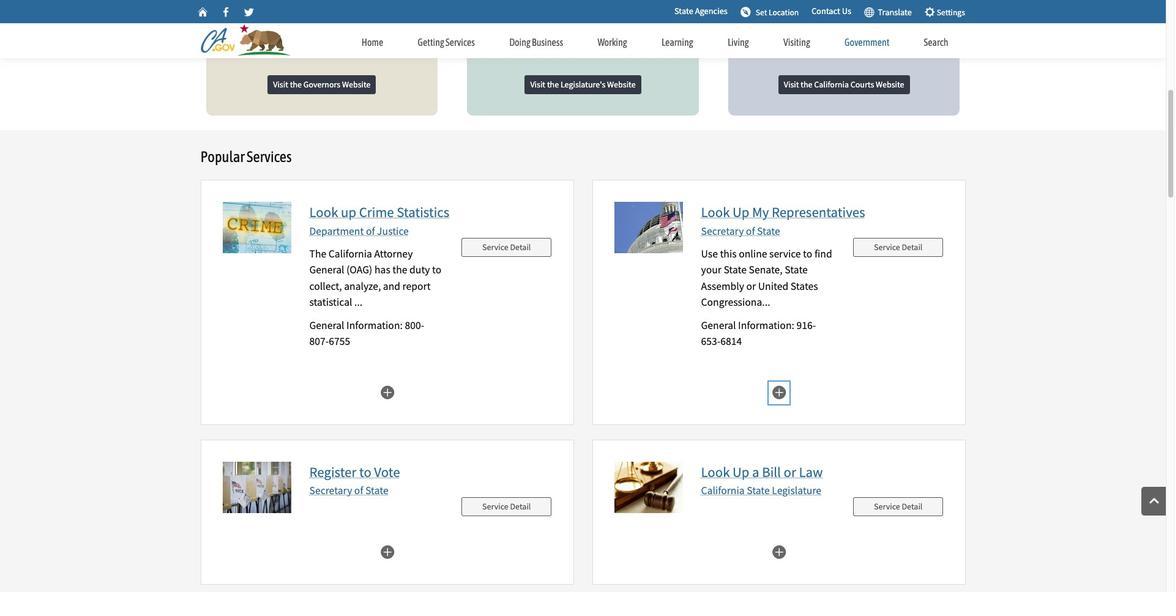 Task type: describe. For each thing, give the bounding box(es) containing it.
california state legislature link
[[701, 484, 822, 498]]

home link
[[344, 24, 401, 55]]

department of justice
[[309, 224, 409, 238]]

look up a bill or law service icon image
[[614, 462, 683, 513]]

gear image
[[925, 6, 935, 17]]

department of justice link
[[309, 224, 409, 238]]

the for state,
[[743, 0, 760, 4]]

state inside the california legislature has two branches, the state assembly and the senate. the legislature vote on state          laws and draft legislation.
[[569, 23, 591, 36]]

look up my representatives service icon image
[[614, 202, 683, 254]]

visit for the
[[784, 79, 799, 90]]

look up crime statistics
[[309, 203, 450, 221]]

open and close toggle to expand or shrink services card for register to vote service image
[[380, 544, 395, 560]]

the left governors
[[290, 79, 302, 90]]

in
[[921, 6, 929, 20]]

visit the legislature's website
[[530, 79, 636, 90]]

has inside the california attorney general (oag) has the duty to collect, analyze, and report statistical ...
[[375, 264, 390, 277]]

open and close toggle to expand or shrink services card for look up my representatives service image
[[772, 384, 786, 400]]

visit for includes
[[273, 79, 288, 90]]

supreme
[[743, 6, 784, 20]]

the for on
[[482, 0, 499, 4]]

doing business
[[509, 37, 563, 48]]

service detail link for register to vote
[[462, 498, 552, 517]]

look up a bill or law link
[[701, 463, 823, 481]]

legislature's
[[561, 79, 606, 90]]

set
[[756, 7, 767, 18]]

doing business link
[[492, 24, 580, 55]]

visit the california courts website link
[[779, 75, 910, 94]]

visit for vote
[[530, 79, 546, 90]]

the left senate. on the right of page
[[589, 6, 604, 20]]

branch inside the california government's executive branch is overseen by the office of the governor and includes elected          officials and administrators.
[[221, 6, 252, 20]]

living
[[728, 37, 749, 48]]

and right officials
[[397, 23, 414, 36]]

1 vertical spatial secretary of state link
[[309, 484, 389, 498]]

state inside look up a bill or law california state legislature service detail
[[747, 484, 770, 498]]

governor
[[221, 23, 263, 36]]

look inside look up a bill or law california state legislature service detail
[[701, 463, 730, 481]]

interprets
[[815, 23, 859, 36]]

legislature inside look up a bill or law california state legislature service detail
[[772, 484, 822, 498]]

assembly inside the california legislature has two branches, the state assembly and the senate. the legislature vote on state          laws and draft legislation.
[[524, 6, 567, 20]]

and up visiting
[[787, 23, 804, 36]]

settings
[[935, 7, 965, 18]]

government's
[[286, 0, 347, 4]]

website inside "link"
[[876, 79, 905, 90]]

the inside "link"
[[801, 79, 813, 90]]

807-
[[309, 335, 329, 348]]

visit the governors website link
[[268, 75, 376, 94]]

collect,
[[309, 280, 342, 293]]

learning link
[[644, 24, 711, 55]]

the down branches,
[[642, 6, 659, 20]]

by
[[307, 6, 318, 20]]

the right by
[[320, 6, 335, 20]]

government link
[[828, 24, 907, 55]]

bill
[[762, 463, 781, 481]]

and down senate. on the right of page
[[616, 23, 633, 36]]

up for a
[[733, 463, 750, 481]]

lower
[[863, 6, 888, 20]]

representatives
[[772, 203, 865, 221]]

at
[[743, 39, 752, 52]]

globe image
[[864, 6, 875, 17]]

use this online service to find your state senate, state assembly or united states congressiona...
[[701, 247, 832, 309]]

state down my
[[757, 224, 780, 238]]

home
[[362, 37, 383, 48]]

detail inside look up a bill or law california state legislature service detail
[[902, 501, 923, 512]]

find
[[815, 247, 832, 261]]

office
[[337, 6, 363, 20]]

state inside the california legislature has two branches, the state assembly and the senate. the legislature vote on state          laws and draft legislation.
[[499, 6, 522, 20]]

contact us
[[812, 6, 852, 17]]

includes inside the judicial branch includes the california supreme court and all the lower courts in the state, and it          interprets and applies laws at state and local levels.
[[831, 0, 869, 4]]

on
[[555, 23, 567, 36]]

the judicial branch includes the california supreme court and all the lower courts in the state, and it          interprets and applies laws at state and local levels.
[[743, 0, 936, 52]]

draft
[[635, 23, 656, 36]]

up
[[341, 203, 356, 221]]

is
[[254, 6, 262, 20]]

california inside the california legislature has two branches, the state assembly and the senate. the legislature vote on state          laws and draft legislation.
[[501, 0, 545, 4]]

the california legislature has two branches, the state assembly and the senate. the legislature vote on state          laws and draft legislation.
[[482, 0, 680, 52]]

look for look up crime statistics
[[309, 203, 338, 221]]

overseen
[[264, 6, 305, 20]]

6755
[[329, 335, 350, 348]]

california inside the judicial branch includes the california supreme court and all the lower courts in the state, and it          interprets and applies laws at state and local levels.
[[888, 0, 932, 4]]

to inside use this online service to find your state senate, state assembly or united states congressiona...
[[803, 247, 813, 261]]

laws inside the judicial branch includes the california supreme court and all the lower courts in the state, and it          interprets and applies laws at state and local levels.
[[915, 23, 936, 36]]

the california attorney general (oag) has the duty to collect, analyze, and report statistical ...
[[309, 247, 442, 309]]

applies
[[880, 23, 913, 36]]

administrators.
[[221, 39, 289, 52]]

open and close toggle to expand or shrink services card for look up a bill or law service image
[[772, 544, 786, 560]]

has inside the california legislature has two branches, the state assembly and the senate. the legislature vote on state          laws and draft legislation.
[[598, 0, 614, 4]]

popular services
[[200, 148, 292, 165]]

register
[[309, 463, 357, 481]]

crime
[[359, 203, 394, 221]]

contact us link
[[812, 5, 852, 18]]

this
[[720, 247, 737, 261]]

and inside the california attorney general (oag) has the duty to collect, analyze, and report statistical ...
[[383, 280, 400, 293]]

california inside "link"
[[814, 79, 849, 90]]

translate link
[[864, 4, 912, 20]]

state down this
[[724, 264, 747, 277]]

look up crime statistics link
[[309, 203, 450, 221]]

visiting link
[[766, 24, 828, 55]]

a
[[752, 463, 759, 481]]

916-
[[797, 319, 816, 332]]

1 horizontal spatial legislature
[[547, 0, 596, 4]]

visit the legislature's website link
[[525, 75, 641, 94]]

the california government's executive branch is overseen by the office of the governor and includes elected          officials and administrators.
[[221, 0, 414, 52]]

website for officials
[[342, 79, 371, 90]]

the up lower
[[871, 0, 886, 4]]

my
[[752, 203, 769, 221]]

statistics
[[397, 203, 450, 221]]

to inside register to vote secretary of state service detail
[[359, 463, 371, 481]]

congressiona...
[[701, 296, 770, 309]]

and left all
[[813, 6, 831, 20]]

translate
[[875, 7, 912, 18]]

916- 653-6814
[[701, 319, 816, 348]]

up for my
[[733, 203, 750, 221]]

and up working link
[[569, 6, 587, 20]]

visit the governors website
[[273, 79, 371, 90]]

us
[[842, 6, 852, 17]]

state,
[[760, 23, 785, 36]]

service
[[770, 247, 801, 261]]

the inside 'link'
[[547, 79, 559, 90]]

report
[[403, 280, 431, 293]]

laws inside the california legislature has two branches, the state assembly and the senate. the legislature vote on state          laws and draft legislation.
[[593, 23, 613, 36]]

of down "crime"
[[366, 224, 375, 238]]

senate.
[[606, 6, 640, 20]]

and down overseen
[[265, 23, 282, 36]]

set location button
[[736, 1, 803, 22]]

information: for my
[[738, 319, 795, 332]]

general for look up crime statistics
[[309, 319, 344, 332]]

elected
[[324, 23, 357, 36]]



Task type: vqa. For each thing, say whether or not it's contained in the screenshot.
General
yes



Task type: locate. For each thing, give the bounding box(es) containing it.
has down attorney
[[375, 264, 390, 277]]

levels.
[[821, 39, 850, 52]]

general for look up my representatives
[[701, 319, 736, 332]]

1 horizontal spatial branch
[[797, 0, 829, 4]]

2 vertical spatial legislature
[[772, 484, 822, 498]]

0 vertical spatial has
[[598, 0, 614, 4]]

branch up governor
[[221, 6, 252, 20]]

3 visit from the left
[[784, 79, 799, 90]]

all
[[833, 6, 844, 20]]

state inside the judicial branch includes the california supreme court and all the lower courts in the state, and it          interprets and applies laws at state and local levels.
[[754, 39, 776, 52]]

or
[[747, 280, 756, 293], [784, 463, 796, 481]]

state inside register to vote secretary of state service detail
[[366, 484, 389, 498]]

the down department
[[309, 247, 326, 261]]

2 horizontal spatial website
[[876, 79, 905, 90]]

legislature up legislation.
[[482, 23, 531, 36]]

general up 807- at the bottom left of the page
[[309, 319, 344, 332]]

the left legislature's
[[547, 79, 559, 90]]

...
[[354, 296, 363, 309]]

1 vertical spatial services
[[247, 148, 292, 165]]

services for getting        services
[[446, 37, 475, 48]]

local
[[798, 39, 819, 52]]

governors
[[304, 79, 340, 90]]

website inside 'link'
[[607, 79, 636, 90]]

doing
[[509, 37, 531, 48]]

1 horizontal spatial general information:
[[701, 319, 797, 332]]

2 vertical spatial to
[[359, 463, 371, 481]]

up left a
[[733, 463, 750, 481]]

0 horizontal spatial secretary of state link
[[309, 484, 389, 498]]

learning
[[662, 37, 693, 48]]

statistical
[[309, 296, 352, 309]]

0 vertical spatial branch
[[797, 0, 829, 4]]

service detail link
[[462, 238, 552, 257], [853, 238, 944, 257], [462, 498, 552, 517], [853, 498, 944, 517]]

up up secretary of state
[[733, 203, 750, 221]]

state down a
[[747, 484, 770, 498]]

1 vertical spatial secretary
[[309, 484, 352, 498]]

2 laws from the left
[[915, 23, 936, 36]]

the up legislation.
[[482, 6, 497, 20]]

up
[[733, 203, 750, 221], [733, 463, 750, 481]]

information: for crime
[[346, 319, 403, 332]]

general up 653-
[[701, 319, 736, 332]]

1 vertical spatial includes
[[284, 23, 322, 36]]

banner
[[0, 0, 1166, 58]]

1 vertical spatial legislature
[[482, 23, 531, 36]]

secretary up this
[[701, 224, 744, 238]]

working link
[[580, 24, 644, 55]]

includes down by
[[284, 23, 322, 36]]

services right getting
[[446, 37, 475, 48]]

officials
[[360, 23, 395, 36]]

website right governors
[[342, 79, 371, 90]]

1 visit from the left
[[273, 79, 288, 90]]

information:
[[346, 319, 403, 332], [738, 319, 795, 332]]

open and close toggle to expand or shrink services card for look up crime statistics service image
[[380, 384, 395, 400]]

the down local at the top of page
[[801, 79, 813, 90]]

the inside the california government's executive branch is overseen by the office of the governor and includes elected          officials and administrators.
[[221, 0, 238, 4]]

0 vertical spatial includes
[[831, 0, 869, 4]]

has left two
[[598, 0, 614, 4]]

service detail for look up crime statistics
[[482, 242, 531, 253]]

and left report
[[383, 280, 400, 293]]

or right bill
[[784, 463, 796, 481]]

look up department
[[309, 203, 338, 221]]

0 vertical spatial secretary of state link
[[701, 224, 780, 238]]

information: down the ...
[[346, 319, 403, 332]]

california up 'is'
[[240, 0, 283, 4]]

law
[[799, 463, 823, 481]]

2 horizontal spatial visit
[[784, 79, 799, 90]]

0 vertical spatial assembly
[[524, 6, 567, 20]]

0 horizontal spatial or
[[747, 280, 756, 293]]

popular
[[200, 148, 245, 165]]

2 service detail from the left
[[874, 242, 923, 253]]

1 horizontal spatial information:
[[738, 319, 795, 332]]

visit left governors
[[273, 79, 288, 90]]

0 horizontal spatial assembly
[[524, 6, 567, 20]]

laws up working
[[593, 23, 613, 36]]

services
[[446, 37, 475, 48], [247, 148, 292, 165]]

state right the 'at'
[[754, 39, 776, 52]]

register to vote link
[[309, 463, 400, 481]]

1 laws from the left
[[593, 23, 613, 36]]

ca.gov logo image
[[200, 24, 296, 58]]

up inside look up a bill or law california state legislature service detail
[[733, 463, 750, 481]]

service inside register to vote secretary of state service detail
[[482, 501, 509, 512]]

general information: for up
[[701, 319, 797, 332]]

to
[[803, 247, 813, 261], [432, 264, 442, 277], [359, 463, 371, 481]]

0 vertical spatial secretary
[[701, 224, 744, 238]]

state agencies
[[675, 6, 728, 17]]

use
[[701, 247, 718, 261]]

service detail link for look up crime statistics
[[462, 238, 552, 257]]

assembly down the your
[[701, 280, 744, 293]]

1 horizontal spatial laws
[[915, 23, 936, 36]]

of
[[365, 6, 374, 20], [366, 224, 375, 238], [746, 224, 755, 238], [354, 484, 363, 498]]

service
[[482, 242, 509, 253], [874, 242, 900, 253], [482, 501, 509, 512], [874, 501, 900, 512]]

and left local at the top of page
[[778, 39, 795, 52]]

secretary of state link up this
[[701, 224, 780, 238]]

attorney
[[374, 247, 413, 261]]

or inside use this online service to find your state senate, state assembly or united states congressiona...
[[747, 280, 756, 293]]

1 service detail from the left
[[482, 242, 531, 253]]

0 horizontal spatial website
[[342, 79, 371, 90]]

your
[[701, 264, 722, 277]]

service detail link for look up my representatives
[[853, 238, 944, 257]]

includes inside the california government's executive branch is overseen by the office of the governor and includes elected          officials and administrators.
[[284, 23, 322, 36]]

2 website from the left
[[607, 79, 636, 90]]

0 horizontal spatial has
[[375, 264, 390, 277]]

0 horizontal spatial general information:
[[309, 319, 405, 332]]

service detail for look up my representatives
[[874, 242, 923, 253]]

contact
[[812, 6, 840, 17]]

california inside the california attorney general (oag) has the duty to collect, analyze, and report statistical ...
[[329, 247, 372, 261]]

register to vote service icon image
[[223, 462, 291, 513]]

1 horizontal spatial service detail
[[874, 242, 923, 253]]

the inside the california attorney general (oag) has the duty to collect, analyze, and report statistical ...
[[393, 264, 407, 277]]

state down vote
[[366, 484, 389, 498]]

legislature
[[547, 0, 596, 4], [482, 23, 531, 36], [772, 484, 822, 498]]

secretary down register
[[309, 484, 352, 498]]

1 horizontal spatial or
[[784, 463, 796, 481]]

service detail
[[482, 242, 531, 253], [874, 242, 923, 253]]

government
[[845, 37, 890, 48]]

branch
[[797, 0, 829, 4], [221, 6, 252, 20]]

0 horizontal spatial secretary
[[309, 484, 352, 498]]

register to vote secretary of state service detail
[[309, 463, 531, 512]]

visit down local at the top of page
[[784, 79, 799, 90]]

justice
[[377, 224, 409, 238]]

1 information: from the left
[[346, 319, 403, 332]]

legislature up "on"
[[547, 0, 596, 4]]

0 horizontal spatial legislature
[[482, 23, 531, 36]]

2 horizontal spatial to
[[803, 247, 813, 261]]

services inside 'link'
[[446, 37, 475, 48]]

legislation.
[[482, 39, 531, 52]]

working
[[598, 37, 627, 48]]

0 horizontal spatial information:
[[346, 319, 403, 332]]

0 horizontal spatial visit
[[273, 79, 288, 90]]

0 vertical spatial state
[[569, 23, 591, 36]]

state left agencies
[[675, 6, 693, 17]]

of down register to vote link
[[354, 484, 363, 498]]

california up courts
[[888, 0, 932, 4]]

california inside the california government's executive branch is overseen by the office of the governor and includes elected          officials and administrators.
[[240, 0, 283, 4]]

1 vertical spatial or
[[784, 463, 796, 481]]

1 general information: from the left
[[309, 319, 405, 332]]

0 horizontal spatial service detail
[[482, 242, 531, 253]]

assembly inside use this online service to find your state senate, state assembly or united states congressiona...
[[701, 280, 744, 293]]

of inside register to vote secretary of state service detail
[[354, 484, 363, 498]]

look up a bill or law california state legislature service detail
[[701, 463, 923, 512]]

the up compass 'icon'
[[743, 0, 760, 4]]

the inside the california attorney general (oag) has the duty to collect, analyze, and report statistical ...
[[309, 247, 326, 261]]

website right the courts
[[876, 79, 905, 90]]

1 vertical spatial branch
[[221, 6, 252, 20]]

look up crime statistics service icon image
[[223, 202, 291, 254]]

to left find in the top of the page
[[803, 247, 813, 261]]

secretary of state link
[[701, 224, 780, 238], [309, 484, 389, 498]]

secretary
[[701, 224, 744, 238], [309, 484, 352, 498]]

0 vertical spatial up
[[733, 203, 750, 221]]

1 horizontal spatial assembly
[[701, 280, 744, 293]]

1 horizontal spatial secretary of state link
[[701, 224, 780, 238]]

(oag)
[[346, 264, 372, 277]]

state right "on"
[[569, 23, 591, 36]]

visit down doing business
[[530, 79, 546, 90]]

or down senate,
[[747, 280, 756, 293]]

0 horizontal spatial laws
[[593, 23, 613, 36]]

1 horizontal spatial secretary
[[701, 224, 744, 238]]

states
[[791, 280, 818, 293]]

detail inside register to vote secretary of state service detail
[[510, 501, 531, 512]]

secretary inside register to vote secretary of state service detail
[[309, 484, 352, 498]]

general up the 'collect,'
[[309, 264, 344, 277]]

branch inside the judicial branch includes the california supreme court and all the lower courts in the state, and it          interprets and applies laws at state and local levels.
[[797, 0, 829, 4]]

website for state
[[607, 79, 636, 90]]

state up "states"
[[785, 264, 808, 277]]

the for elected
[[221, 0, 238, 4]]

the
[[871, 0, 886, 4], [320, 6, 335, 20], [376, 6, 391, 20], [482, 6, 497, 20], [589, 6, 604, 20], [846, 6, 861, 20], [743, 23, 758, 36], [290, 79, 302, 90], [547, 79, 559, 90], [801, 79, 813, 90], [393, 264, 407, 277]]

0 horizontal spatial services
[[247, 148, 292, 165]]

the
[[221, 0, 238, 4], [482, 0, 499, 4], [743, 0, 760, 4], [642, 6, 659, 20], [309, 247, 326, 261]]

1 website from the left
[[342, 79, 371, 90]]

1 up from the top
[[733, 203, 750, 221]]

0 horizontal spatial branch
[[221, 6, 252, 20]]

set location
[[756, 7, 799, 18]]

the inside the judicial branch includes the california supreme court and all the lower courts in the state, and it          interprets and applies laws at state and local levels.
[[743, 0, 760, 4]]

california down the look up a bill or law link
[[701, 484, 745, 498]]

1 horizontal spatial visit
[[530, 79, 546, 90]]

0 vertical spatial services
[[446, 37, 475, 48]]

duty
[[410, 264, 430, 277]]

1 vertical spatial to
[[432, 264, 442, 277]]

united
[[758, 280, 789, 293]]

website right legislature's
[[607, 79, 636, 90]]

1 horizontal spatial website
[[607, 79, 636, 90]]

look up my representatives link
[[701, 203, 865, 221]]

services right popular on the left top
[[247, 148, 292, 165]]

3 website from the left
[[876, 79, 905, 90]]

0 vertical spatial or
[[747, 280, 756, 293]]

california inside look up a bill or law california state legislature service detail
[[701, 484, 745, 498]]

service detail link for look up a bill or law
[[853, 498, 944, 517]]

executive
[[350, 0, 392, 4]]

653-
[[701, 335, 721, 348]]

analyze,
[[344, 280, 381, 293]]

california up the (oag)
[[329, 247, 372, 261]]

vote
[[533, 23, 553, 36]]

2 visit from the left
[[530, 79, 546, 90]]

the down attorney
[[393, 264, 407, 277]]

two
[[616, 0, 633, 4]]

look up secretary of state
[[701, 203, 730, 221]]

2 information: from the left
[[738, 319, 795, 332]]

0 vertical spatial to
[[803, 247, 813, 261]]

the down executive
[[376, 6, 391, 20]]

courts
[[890, 6, 919, 20]]

assembly up vote
[[524, 6, 567, 20]]

location
[[769, 7, 799, 18]]

1 horizontal spatial state
[[754, 39, 776, 52]]

visit the california courts website
[[784, 79, 905, 90]]

and up government
[[861, 23, 878, 36]]

0 horizontal spatial state
[[569, 23, 591, 36]]

look left a
[[701, 463, 730, 481]]

senate,
[[749, 264, 783, 277]]

visit inside 'link'
[[530, 79, 546, 90]]

service inside look up a bill or law california state legislature service detail
[[874, 501, 900, 512]]

laws down in
[[915, 23, 936, 36]]

1 vertical spatial up
[[733, 463, 750, 481]]

general information:
[[309, 319, 405, 332], [701, 319, 797, 332]]

the up the 'at'
[[743, 23, 758, 36]]

visit inside "link"
[[784, 79, 799, 90]]

2 up from the top
[[733, 463, 750, 481]]

look for look up my representatives
[[701, 203, 730, 221]]

state up the doing
[[499, 6, 522, 20]]

to left vote
[[359, 463, 371, 481]]

or inside look up a bill or law california state legislature service detail
[[784, 463, 796, 481]]

branch up contact
[[797, 0, 829, 4]]

1 horizontal spatial has
[[598, 0, 614, 4]]

vote
[[374, 463, 400, 481]]

1 horizontal spatial includes
[[831, 0, 869, 4]]

the up governor
[[221, 0, 238, 4]]

state
[[675, 6, 693, 17], [499, 6, 522, 20], [757, 224, 780, 238], [724, 264, 747, 277], [785, 264, 808, 277], [366, 484, 389, 498], [747, 484, 770, 498]]

of inside the california government's executive branch is overseen by the office of the governor and includes elected          officials and administrators.
[[365, 6, 374, 20]]

1 horizontal spatial services
[[446, 37, 475, 48]]

of down executive
[[365, 6, 374, 20]]

and
[[569, 6, 587, 20], [813, 6, 831, 20], [265, 23, 282, 36], [397, 23, 414, 36], [616, 23, 633, 36], [787, 23, 804, 36], [861, 23, 878, 36], [778, 39, 795, 52], [383, 280, 400, 293]]

information: down congressiona...
[[738, 319, 795, 332]]

state inside 'link'
[[675, 6, 693, 17]]

general information: down the ...
[[309, 319, 405, 332]]

california up vote
[[501, 0, 545, 4]]

1 vertical spatial assembly
[[701, 280, 744, 293]]

0 vertical spatial legislature
[[547, 0, 596, 4]]

general information: for up
[[309, 319, 405, 332]]

1 vertical spatial has
[[375, 264, 390, 277]]

0 horizontal spatial includes
[[284, 23, 322, 36]]

california left the courts
[[814, 79, 849, 90]]

settings button
[[921, 1, 969, 22]]

secretary of state link down register to vote link
[[309, 484, 389, 498]]

it
[[806, 23, 812, 36]]

6814
[[721, 335, 742, 348]]

0 horizontal spatial to
[[359, 463, 371, 481]]

compass image
[[740, 6, 751, 17]]

of down my
[[746, 224, 755, 238]]

banner containing state agencies
[[0, 0, 1166, 58]]

the up legislation.
[[482, 0, 499, 4]]

general information: up '6814'
[[701, 319, 797, 332]]

has
[[598, 0, 614, 4], [375, 264, 390, 277]]

1 horizontal spatial to
[[432, 264, 442, 277]]

getting        services link
[[401, 24, 492, 55]]

1 vertical spatial state
[[754, 39, 776, 52]]

includes up the us
[[831, 0, 869, 4]]

800-
[[405, 319, 424, 332]]

2 horizontal spatial legislature
[[772, 484, 822, 498]]

visit
[[273, 79, 288, 90], [530, 79, 546, 90], [784, 79, 799, 90]]

legislature down law
[[772, 484, 822, 498]]

2 general information: from the left
[[701, 319, 797, 332]]

department
[[309, 224, 364, 238]]

services for popular services
[[247, 148, 292, 165]]

visiting
[[784, 37, 810, 48]]

general inside the california attorney general (oag) has the duty to collect, analyze, and report statistical ...
[[309, 264, 344, 277]]

to inside the california attorney general (oag) has the duty to collect, analyze, and report statistical ...
[[432, 264, 442, 277]]

court
[[786, 6, 811, 20]]

living link
[[711, 24, 766, 55]]

the right all
[[846, 6, 861, 20]]

to right duty
[[432, 264, 442, 277]]



